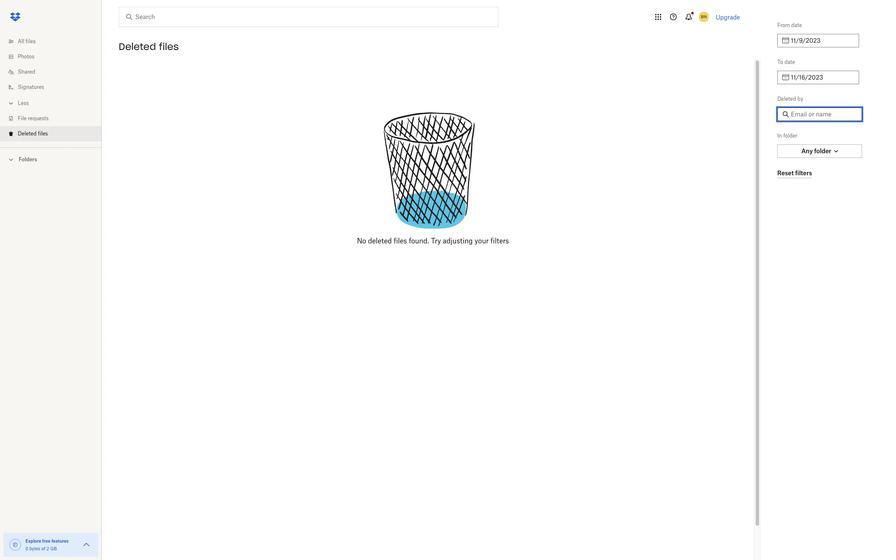 Task type: describe. For each thing, give the bounding box(es) containing it.
reset
[[777, 169, 794, 177]]

free
[[42, 539, 50, 544]]

Deleted by text field
[[791, 110, 857, 119]]

try
[[431, 237, 441, 245]]

folder for any folder
[[814, 147, 831, 155]]

less image
[[7, 99, 15, 108]]

folders button
[[0, 153, 102, 166]]

any folder
[[801, 147, 831, 155]]

from date
[[777, 22, 802, 28]]

0 vertical spatial deleted files
[[119, 41, 179, 53]]

less
[[18, 100, 29, 106]]

shared link
[[7, 64, 102, 80]]

photos
[[18, 53, 34, 60]]

file requests
[[18, 115, 49, 122]]

folders
[[19, 156, 37, 163]]

signatures
[[18, 84, 44, 90]]

features
[[51, 539, 69, 544]]

to date
[[777, 59, 795, 65]]

found.
[[409, 237, 429, 245]]

bytes
[[29, 547, 40, 552]]

gb
[[50, 547, 57, 552]]

deleted inside list item
[[18, 131, 37, 137]]

all
[[18, 38, 24, 45]]

upgrade link
[[716, 13, 740, 21]]

1 vertical spatial deleted
[[777, 96, 796, 102]]

bn
[[701, 14, 707, 19]]

files inside list item
[[38, 131, 48, 137]]

explore
[[25, 539, 41, 544]]

reset filters button
[[777, 168, 812, 178]]

explore free features 0 bytes of 2 gb
[[25, 539, 69, 552]]

deleted
[[368, 237, 392, 245]]

deleted files inside list item
[[18, 131, 48, 137]]

file requests link
[[7, 111, 102, 126]]

of
[[41, 547, 45, 552]]



Task type: locate. For each thing, give the bounding box(es) containing it.
To date text field
[[791, 73, 854, 82]]

deleted by
[[777, 96, 803, 102]]

shared
[[18, 69, 35, 75]]

reset filters
[[777, 169, 812, 177]]

no deleted files found. try adjusting your filters
[[357, 237, 509, 245]]

deleted files link
[[7, 126, 102, 142]]

0 vertical spatial filters
[[795, 169, 812, 177]]

0 horizontal spatial deleted files
[[18, 131, 48, 137]]

date right to
[[784, 59, 795, 65]]

in folder
[[777, 133, 797, 139]]

0 horizontal spatial folder
[[783, 133, 797, 139]]

date for from date
[[791, 22, 802, 28]]

signatures link
[[7, 80, 102, 95]]

folder right any
[[814, 147, 831, 155]]

from
[[777, 22, 790, 28]]

1 horizontal spatial deleted files
[[119, 41, 179, 53]]

photos link
[[7, 49, 102, 64]]

2
[[47, 547, 49, 552]]

filters right reset
[[795, 169, 812, 177]]

adjusting
[[443, 237, 473, 245]]

no
[[357, 237, 366, 245]]

0 horizontal spatial deleted
[[18, 131, 37, 137]]

filters
[[795, 169, 812, 177], [491, 237, 509, 245]]

1 horizontal spatial deleted
[[119, 41, 156, 53]]

date for to date
[[784, 59, 795, 65]]

1 vertical spatial folder
[[814, 147, 831, 155]]

deleted
[[119, 41, 156, 53], [777, 96, 796, 102], [18, 131, 37, 137]]

1 vertical spatial deleted files
[[18, 131, 48, 137]]

deleted files list item
[[0, 126, 102, 142]]

bn button
[[697, 10, 711, 24]]

date right the from
[[791, 22, 802, 28]]

files
[[26, 38, 36, 45], [159, 41, 179, 53], [38, 131, 48, 137], [394, 237, 407, 245]]

0 horizontal spatial filters
[[491, 237, 509, 245]]

filters inside button
[[795, 169, 812, 177]]

1 vertical spatial filters
[[491, 237, 509, 245]]

all files
[[18, 38, 36, 45]]

upgrade
[[716, 13, 740, 21]]

0
[[25, 547, 28, 552]]

dropbox image
[[7, 8, 24, 25]]

folder
[[783, 133, 797, 139], [814, 147, 831, 155]]

Search text field
[[135, 12, 481, 22]]

quota usage element
[[8, 539, 22, 552]]

file
[[18, 115, 27, 122]]

1 vertical spatial date
[[784, 59, 795, 65]]

folder for in folder
[[783, 133, 797, 139]]

date
[[791, 22, 802, 28], [784, 59, 795, 65]]

any folder button
[[777, 145, 862, 158]]

your
[[475, 237, 489, 245]]

all files link
[[7, 34, 102, 49]]

2 horizontal spatial deleted
[[777, 96, 796, 102]]

to
[[777, 59, 783, 65]]

0 vertical spatial deleted
[[119, 41, 156, 53]]

0 vertical spatial folder
[[783, 133, 797, 139]]

requests
[[28, 115, 49, 122]]

folder right in
[[783, 133, 797, 139]]

0 vertical spatial date
[[791, 22, 802, 28]]

From date text field
[[791, 36, 854, 45]]

any
[[801, 147, 813, 155]]

in
[[777, 133, 782, 139]]

1 horizontal spatial folder
[[814, 147, 831, 155]]

list containing all files
[[0, 29, 102, 147]]

1 horizontal spatial filters
[[795, 169, 812, 177]]

filters right your
[[491, 237, 509, 245]]

deleted files
[[119, 41, 179, 53], [18, 131, 48, 137]]

by
[[797, 96, 803, 102]]

list
[[0, 29, 102, 147]]

2 vertical spatial deleted
[[18, 131, 37, 137]]

folder inside button
[[814, 147, 831, 155]]



Task type: vqa. For each thing, say whether or not it's contained in the screenshot.
the middle Deleted
yes



